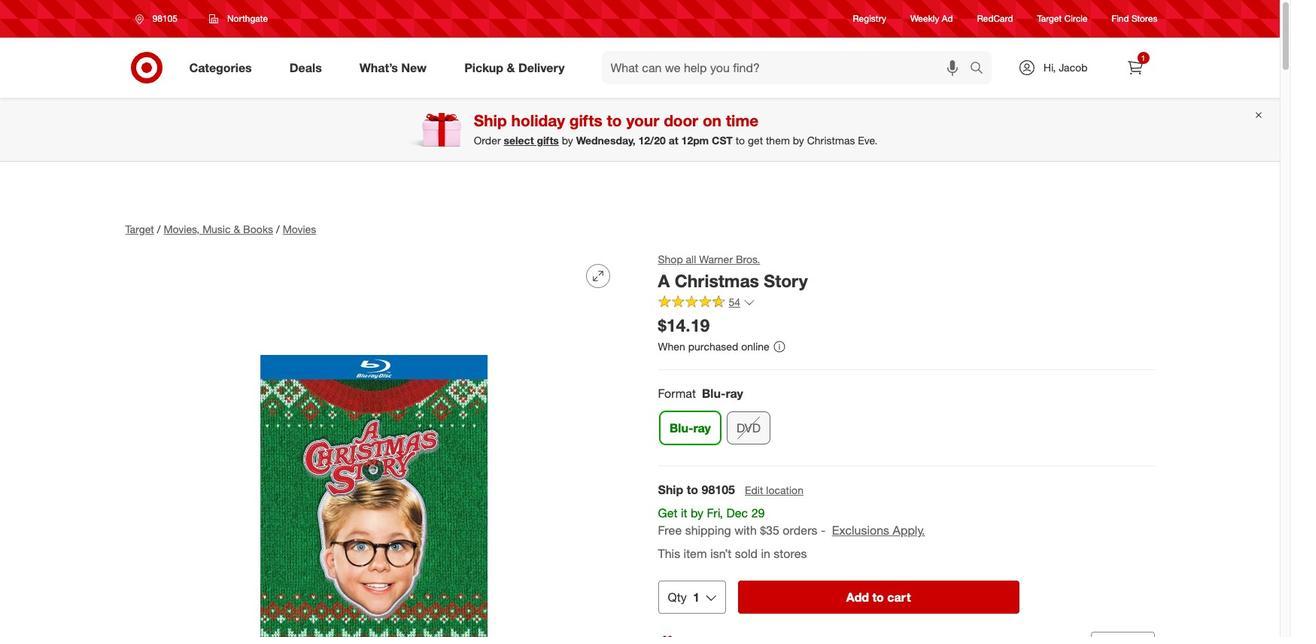 Task type: vqa. For each thing, say whether or not it's contained in the screenshot.
the bottommost 2
no



Task type: locate. For each thing, give the bounding box(es) containing it.
online
[[742, 340, 770, 353]]

stores
[[774, 546, 807, 562]]

1 horizontal spatial 1
[[1142, 53, 1146, 62]]

98105 left northgate dropdown button
[[152, 13, 178, 24]]

0 horizontal spatial christmas
[[675, 270, 760, 291]]

christmas
[[808, 134, 856, 147], [675, 270, 760, 291]]

your
[[627, 111, 660, 130]]

ray down "format blu-ray"
[[693, 421, 711, 436]]

by
[[562, 134, 574, 147], [793, 134, 805, 147], [691, 506, 704, 521]]

movies,
[[164, 223, 200, 236]]

54 link
[[658, 295, 756, 312]]

redcard
[[978, 13, 1014, 24]]

1 vertical spatial 98105
[[702, 483, 736, 498]]

to right add
[[873, 590, 885, 605]]

0 vertical spatial christmas
[[808, 134, 856, 147]]

movies, music & books link
[[164, 223, 273, 236]]

new
[[402, 60, 427, 75]]

0 horizontal spatial blu-
[[670, 421, 693, 436]]

0 horizontal spatial target
[[125, 223, 154, 236]]

jacob
[[1059, 61, 1088, 74]]

by inside get it by fri, dec 29 free shipping with $35 orders - exclusions apply.
[[691, 506, 704, 521]]

/ right books
[[276, 223, 280, 236]]

pickup
[[465, 60, 504, 75]]

blu-ray
[[670, 421, 711, 436]]

bros.
[[736, 253, 761, 266]]

search button
[[964, 51, 1000, 87]]

1
[[1142, 53, 1146, 62], [693, 590, 700, 605]]

group
[[657, 386, 1155, 451]]

1 down the stores
[[1142, 53, 1146, 62]]

1 horizontal spatial /
[[276, 223, 280, 236]]

0 horizontal spatial 98105
[[152, 13, 178, 24]]

find stores
[[1112, 13, 1158, 24]]

gifts
[[570, 111, 603, 130], [537, 134, 559, 147]]

qty
[[668, 590, 687, 605]]

in
[[761, 546, 771, 562]]

0 horizontal spatial &
[[234, 223, 240, 236]]

ray up dvd
[[726, 387, 744, 402]]

1 / from the left
[[157, 223, 161, 236]]

target
[[1038, 13, 1063, 24], [125, 223, 154, 236]]

get it by fri, dec 29 free shipping with $35 orders - exclusions apply.
[[658, 506, 926, 538]]

blu- down format
[[670, 421, 693, 436]]

& right pickup
[[507, 60, 515, 75]]

12pm
[[682, 134, 709, 147]]

$35
[[761, 523, 780, 538]]

weekly
[[911, 13, 940, 24]]

& right music
[[234, 223, 240, 236]]

get
[[658, 506, 678, 521]]

christmas inside the shop all warner bros. a christmas story
[[675, 270, 760, 291]]

1 vertical spatial gifts
[[537, 134, 559, 147]]

target left movies,
[[125, 223, 154, 236]]

ad
[[942, 13, 954, 24]]

pickup & delivery link
[[452, 51, 584, 84]]

0 vertical spatial ship
[[474, 111, 507, 130]]

holiday
[[512, 111, 565, 130]]

1 horizontal spatial 98105
[[702, 483, 736, 498]]

circle
[[1065, 13, 1088, 24]]

to
[[607, 111, 622, 130], [736, 134, 745, 147], [687, 483, 699, 498], [873, 590, 885, 605]]

by down holiday
[[562, 134, 574, 147]]

1 vertical spatial 1
[[693, 590, 700, 605]]

1 horizontal spatial ray
[[726, 387, 744, 402]]

at
[[669, 134, 679, 147]]

item
[[684, 546, 707, 562]]

to up wednesday,
[[607, 111, 622, 130]]

1 horizontal spatial target
[[1038, 13, 1063, 24]]

stores
[[1132, 13, 1158, 24]]

1 horizontal spatial ship
[[658, 483, 684, 498]]

1 link
[[1119, 51, 1152, 84]]

0 vertical spatial 98105
[[152, 13, 178, 24]]

0 vertical spatial gifts
[[570, 111, 603, 130]]

0 horizontal spatial ship
[[474, 111, 507, 130]]

ship up get
[[658, 483, 684, 498]]

exclusions apply. button
[[832, 523, 926, 540]]

wednesday,
[[576, 134, 636, 147]]

blu-ray link
[[660, 412, 721, 445]]

0 vertical spatial target
[[1038, 13, 1063, 24]]

1 horizontal spatial blu-
[[702, 387, 726, 402]]

/ right target link
[[157, 223, 161, 236]]

by right it
[[691, 506, 704, 521]]

gifts down holiday
[[537, 134, 559, 147]]

a
[[658, 270, 670, 291]]

all
[[686, 253, 697, 266]]

hi,
[[1044, 61, 1056, 74]]

to left get
[[736, 134, 745, 147]]

ship
[[474, 111, 507, 130], [658, 483, 684, 498]]

ship inside ship holiday gifts to your door on time order select gifts by wednesday, 12/20 at 12pm cst to get them by christmas eve.
[[474, 111, 507, 130]]

/
[[157, 223, 161, 236], [276, 223, 280, 236]]

What can we help you find? suggestions appear below search field
[[602, 51, 974, 84]]

0 horizontal spatial /
[[157, 223, 161, 236]]

target left the circle
[[1038, 13, 1063, 24]]

when purchased online
[[658, 340, 770, 353]]

orders
[[783, 523, 818, 538]]

movies
[[283, 223, 316, 236]]

1 horizontal spatial christmas
[[808, 134, 856, 147]]

on
[[703, 111, 722, 130]]

1 vertical spatial target
[[125, 223, 154, 236]]

1 horizontal spatial &
[[507, 60, 515, 75]]

1 vertical spatial ship
[[658, 483, 684, 498]]

ship holiday gifts to your door on time order select gifts by wednesday, 12/20 at 12pm cst to get them by christmas eve.
[[474, 111, 878, 147]]

weekly ad link
[[911, 12, 954, 25]]

to inside button
[[873, 590, 885, 605]]

98105 inside dropdown button
[[152, 13, 178, 24]]

ship up order
[[474, 111, 507, 130]]

this item isn't sold in stores
[[658, 546, 807, 562]]

1 vertical spatial ray
[[693, 421, 711, 436]]

54
[[729, 296, 741, 308]]

find stores link
[[1112, 12, 1158, 25]]

registry link
[[853, 12, 887, 25]]

29
[[752, 506, 765, 521]]

it
[[681, 506, 688, 521]]

blu-
[[702, 387, 726, 402], [670, 421, 693, 436]]

blu- right format
[[702, 387, 726, 402]]

1 horizontal spatial by
[[691, 506, 704, 521]]

hi, jacob
[[1044, 61, 1088, 74]]

redcard link
[[978, 12, 1014, 25]]

registry
[[853, 13, 887, 24]]

christmas down warner
[[675, 270, 760, 291]]

fri,
[[707, 506, 723, 521]]

sold
[[735, 546, 758, 562]]

1 right qty
[[693, 590, 700, 605]]

select
[[504, 134, 534, 147]]

gifts up wednesday,
[[570, 111, 603, 130]]

1 vertical spatial christmas
[[675, 270, 760, 291]]

2 / from the left
[[276, 223, 280, 236]]

deals
[[290, 60, 322, 75]]

0 vertical spatial &
[[507, 60, 515, 75]]

format blu-ray
[[658, 387, 744, 402]]

books
[[243, 223, 273, 236]]

0 vertical spatial ray
[[726, 387, 744, 402]]

98105 up the fri, at right
[[702, 483, 736, 498]]

christmas left eve.
[[808, 134, 856, 147]]

shop all warner bros. a christmas story
[[658, 253, 808, 291]]

1 vertical spatial &
[[234, 223, 240, 236]]

by right them
[[793, 134, 805, 147]]

target for target circle
[[1038, 13, 1063, 24]]

cst
[[712, 134, 733, 147]]

target for target / movies, music & books / movies
[[125, 223, 154, 236]]



Task type: describe. For each thing, give the bounding box(es) containing it.
categories link
[[177, 51, 271, 84]]

0 horizontal spatial by
[[562, 134, 574, 147]]

warner
[[700, 253, 733, 266]]

-
[[821, 523, 826, 538]]

weekly ad
[[911, 13, 954, 24]]

story
[[764, 270, 808, 291]]

target circle
[[1038, 13, 1088, 24]]

0 horizontal spatial ray
[[693, 421, 711, 436]]

12/20
[[639, 134, 666, 147]]

2 horizontal spatial by
[[793, 134, 805, 147]]

eve.
[[858, 134, 878, 147]]

1 vertical spatial blu-
[[670, 421, 693, 436]]

search
[[964, 61, 1000, 76]]

northgate
[[227, 13, 268, 24]]

dec
[[727, 506, 748, 521]]

music
[[203, 223, 231, 236]]

98105 button
[[125, 5, 193, 32]]

0 vertical spatial 1
[[1142, 53, 1146, 62]]

edit location
[[745, 484, 804, 497]]

dvd link
[[727, 412, 770, 445]]

location
[[767, 484, 804, 497]]

this
[[658, 546, 681, 562]]

northgate button
[[199, 5, 278, 32]]

them
[[766, 134, 790, 147]]

to up it
[[687, 483, 699, 498]]

add to cart
[[847, 590, 911, 605]]

exclusions
[[832, 523, 890, 538]]

& inside 'link'
[[507, 60, 515, 75]]

target link
[[125, 223, 154, 236]]

0 horizontal spatial 1
[[693, 590, 700, 605]]

free
[[658, 523, 682, 538]]

door
[[664, 111, 699, 130]]

what's new link
[[347, 51, 446, 84]]

add
[[847, 590, 870, 605]]

edit location button
[[745, 483, 805, 499]]

categories
[[189, 60, 252, 75]]

deals link
[[277, 51, 341, 84]]

0 vertical spatial blu-
[[702, 387, 726, 402]]

christmas inside ship holiday gifts to your door on time order select gifts by wednesday, 12/20 at 12pm cst to get them by christmas eve.
[[808, 134, 856, 147]]

0 horizontal spatial gifts
[[537, 134, 559, 147]]

ship for to
[[658, 483, 684, 498]]

ship for holiday
[[474, 111, 507, 130]]

1 horizontal spatial gifts
[[570, 111, 603, 130]]

get
[[748, 134, 763, 147]]

ship to 98105
[[658, 483, 736, 498]]

edit
[[745, 484, 764, 497]]

pickup & delivery
[[465, 60, 565, 75]]

movies link
[[283, 223, 316, 236]]

shipping
[[686, 523, 732, 538]]

find
[[1112, 13, 1130, 24]]

apply.
[[893, 523, 926, 538]]

$14.19
[[658, 314, 710, 336]]

order
[[474, 134, 501, 147]]

purchased
[[689, 340, 739, 353]]

what's new
[[360, 60, 427, 75]]

target circle link
[[1038, 12, 1088, 25]]

what's
[[360, 60, 398, 75]]

isn't
[[711, 546, 732, 562]]

format
[[658, 387, 696, 402]]

with
[[735, 523, 757, 538]]

time
[[726, 111, 759, 130]]

group containing format
[[657, 386, 1155, 451]]

delivery
[[519, 60, 565, 75]]

target / movies, music & books / movies
[[125, 223, 316, 236]]

when
[[658, 340, 686, 353]]

dvd
[[737, 421, 761, 436]]

a christmas story, 1 of 2 image
[[125, 252, 622, 638]]

add to cart button
[[738, 581, 1020, 614]]

shop
[[658, 253, 683, 266]]



